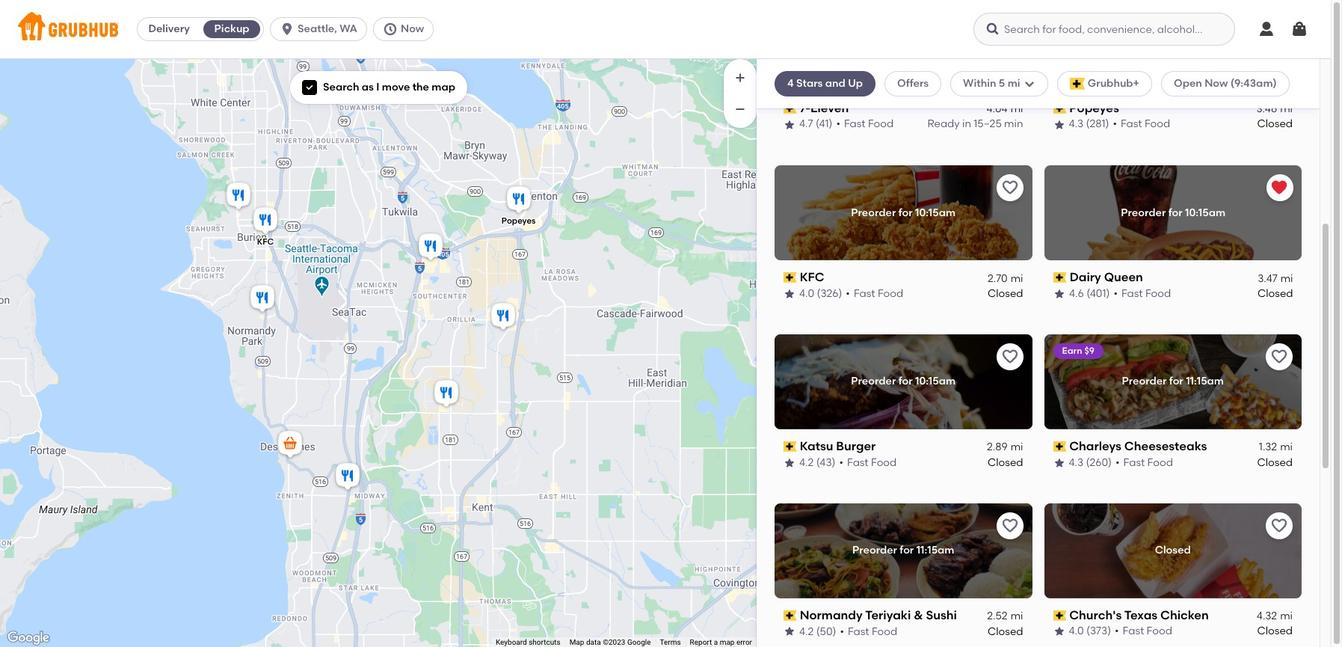 Task type: locate. For each thing, give the bounding box(es) containing it.
1 vertical spatial 4.0
[[1069, 625, 1084, 638]]

preorder
[[852, 206, 896, 219], [1121, 206, 1166, 219], [852, 375, 896, 388], [1123, 375, 1167, 388], [853, 544, 898, 557]]

0 horizontal spatial kfc
[[257, 237, 274, 247]]

preorder for 10:15am for katsu burger
[[852, 375, 956, 388]]

0 horizontal spatial preorder for 11:15am
[[853, 544, 955, 557]]

svg image left search
[[305, 83, 314, 92]]

save this restaurant button
[[997, 5, 1024, 32], [1267, 5, 1293, 32], [997, 174, 1024, 201], [997, 343, 1024, 370], [1267, 343, 1293, 370], [997, 512, 1024, 539], [1267, 512, 1293, 539]]

subscription pass image right 4.04 mi
[[1054, 104, 1067, 114]]

4.2
[[800, 456, 814, 469], [800, 625, 814, 638]]

• fast food down texas
[[1115, 625, 1173, 638]]

• fast food for church's texas chicken
[[1115, 625, 1173, 638]]

0 horizontal spatial 4.0
[[800, 287, 815, 300]]

subscription pass image
[[784, 104, 797, 114], [784, 273, 797, 283], [1054, 273, 1067, 283], [1054, 441, 1067, 452], [1054, 610, 1067, 621]]

fast down charleys cheesesteaks
[[1124, 456, 1146, 469]]

food right the "(326)"
[[878, 287, 904, 300]]

1 vertical spatial 11:15am
[[917, 544, 955, 557]]

charleys
[[1070, 439, 1122, 453]]

save this restaurant button for katsu burger
[[997, 343, 1024, 370]]

preorder for 11:15am for teriyaki
[[853, 544, 955, 557]]

map right the a
[[720, 638, 735, 646]]

save this restaurant button for church's texas chicken
[[1267, 512, 1293, 539]]

map right the
[[432, 81, 456, 94]]

1 horizontal spatial map
[[720, 638, 735, 646]]

fast down burger
[[848, 456, 869, 469]]

1 vertical spatial now
[[1205, 77, 1229, 90]]

3.46
[[1257, 103, 1278, 115]]

fast down "normandy teriyaki & sushi"
[[848, 625, 870, 638]]

map data ©2023 google
[[570, 638, 651, 646]]

4.0 left (373)
[[1069, 625, 1084, 638]]

google image
[[4, 628, 53, 647]]

fast
[[845, 118, 866, 131], [1121, 118, 1143, 131], [854, 287, 876, 300], [1122, 287, 1143, 300], [848, 456, 869, 469], [1124, 456, 1146, 469], [848, 625, 870, 638], [1123, 625, 1145, 638]]

• fast food down eleven
[[837, 118, 894, 131]]

0 vertical spatial kfc
[[257, 237, 274, 247]]

mi for popeyes
[[1281, 103, 1293, 115]]

now inside button
[[401, 22, 424, 35]]

terms
[[660, 638, 681, 646]]

(281)
[[1087, 118, 1110, 131]]

fast down church's texas chicken
[[1123, 625, 1145, 638]]

0 vertical spatial preorder for 11:15am
[[1123, 375, 1225, 388]]

0 vertical spatial popeyes
[[1070, 101, 1120, 115]]

mi for church's texas chicken
[[1281, 610, 1293, 622]]

and
[[826, 77, 846, 90]]

subscription pass image for charleys cheesesteaks
[[1054, 441, 1067, 452]]

food down teriyaki at the bottom right
[[872, 625, 898, 638]]

• fast food right the "(326)"
[[846, 287, 904, 300]]

11:15am
[[1187, 375, 1225, 388], [917, 544, 955, 557]]

7 eleven image
[[275, 428, 305, 461]]

1 vertical spatial subscription pass image
[[784, 441, 797, 452]]

pickup button
[[201, 17, 263, 41]]

closed down 4.32 mi
[[1258, 625, 1293, 638]]

fast for kfc
[[854, 287, 876, 300]]

star icon image left 4.7
[[784, 119, 796, 131]]

closed for dairy queen
[[1258, 287, 1293, 300]]

as
[[362, 81, 374, 94]]

mi right "2.52"
[[1011, 610, 1024, 622]]

google
[[628, 638, 651, 646]]

star icon image for kfc
[[784, 288, 796, 300]]

popeyes image
[[504, 184, 534, 217]]

star icon image left 4.0 (326) at top
[[784, 288, 796, 300]]

• right (373)
[[1115, 625, 1120, 638]]

2.70 mi
[[988, 272, 1024, 284]]

preorder for kfc
[[852, 206, 896, 219]]

earn $9
[[1063, 346, 1095, 356]]

star icon image left 4.3 (260)
[[1054, 457, 1066, 469]]

for for dairy queen
[[1169, 206, 1183, 219]]

star icon image left '4.3 (281)'
[[1054, 119, 1066, 131]]

katsu burger image
[[432, 377, 462, 410]]

star icon image for 7-eleven
[[784, 119, 796, 131]]

preorder for 10:15am
[[852, 206, 956, 219], [1121, 206, 1226, 219], [852, 375, 956, 388]]

mi for kfc
[[1011, 272, 1024, 284]]

• fast food for dairy queen
[[1114, 287, 1171, 300]]

3.47 mi
[[1258, 272, 1293, 284]]

subscription pass image left the katsu
[[784, 441, 797, 452]]

mi
[[1008, 77, 1021, 90], [1011, 103, 1024, 115], [1281, 103, 1293, 115], [1011, 272, 1024, 284], [1281, 272, 1293, 284], [1011, 441, 1024, 453], [1281, 441, 1293, 453], [1011, 610, 1024, 622], [1281, 610, 1293, 622]]

fast down eleven
[[845, 118, 866, 131]]

• fast food down queen
[[1114, 287, 1171, 300]]

church's
[[1070, 608, 1122, 622]]

1 vertical spatial 4.2
[[800, 625, 814, 638]]

keyboard shortcuts
[[496, 638, 561, 646]]

4.32 mi
[[1257, 610, 1293, 622]]

mi for charleys cheesesteaks
[[1281, 441, 1293, 453]]

kfc up normandy teriyaki & sushi icon
[[257, 237, 274, 247]]

pho tl image
[[489, 300, 518, 333]]

fast right (281)
[[1121, 118, 1143, 131]]

closed down 2.70 mi
[[988, 287, 1024, 300]]

4.3
[[1069, 118, 1084, 131], [1069, 456, 1084, 469]]

report
[[690, 638, 712, 646]]

within
[[964, 77, 997, 90]]

4.0 for kfc
[[800, 287, 815, 300]]

star icon image left the 4.2 (43)
[[784, 457, 796, 469]]

11:15am for charleys cheesesteaks
[[1187, 375, 1225, 388]]

subscription pass image
[[1054, 104, 1067, 114], [784, 441, 797, 452], [784, 610, 797, 621]]

food for dairy queen
[[1146, 287, 1171, 300]]

burger
[[837, 439, 876, 453]]

• right (260) at the bottom of page
[[1116, 456, 1120, 469]]

• fast food for kfc
[[846, 287, 904, 300]]

cheesesteaks
[[1125, 439, 1208, 453]]

food right the (41)
[[869, 118, 894, 131]]

i
[[376, 81, 380, 94]]

• right the "(326)"
[[846, 287, 850, 300]]

4.2 left (50)
[[800, 625, 814, 638]]

star icon image for dairy queen
[[1054, 288, 1066, 300]]

food down burger
[[872, 456, 897, 469]]

map
[[570, 638, 585, 646]]

star icon image for church's texas chicken
[[1054, 626, 1066, 638]]

star icon image left 4.0 (373)
[[1054, 626, 1066, 638]]

fast for charleys cheesesteaks
[[1124, 456, 1146, 469]]

• fast food for katsu burger
[[840, 456, 897, 469]]

mi right the "2.89"
[[1011, 441, 1024, 453]]

closed down 1.32 mi
[[1258, 456, 1293, 469]]

save this restaurant image for katsu burger
[[1001, 348, 1019, 366]]

0 vertical spatial 4.0
[[800, 287, 815, 300]]

• fast food down burger
[[840, 456, 897, 469]]

4.2 (43)
[[800, 456, 836, 469]]

svg image
[[986, 22, 1001, 37], [1024, 78, 1036, 90], [305, 83, 314, 92]]

mi for dairy queen
[[1281, 272, 1293, 284]]

star icon image for normandy teriyaki & sushi
[[784, 626, 796, 638]]

fast for popeyes
[[1121, 118, 1143, 131]]

mi right 3.46
[[1281, 103, 1293, 115]]

svg image inside seattle, wa button
[[280, 22, 295, 37]]

4.3 left (281)
[[1069, 118, 1084, 131]]

4.04 mi
[[987, 103, 1024, 115]]

• fast food down "normandy teriyaki & sushi"
[[840, 625, 898, 638]]

0 horizontal spatial now
[[401, 22, 424, 35]]

star icon image left 4.2 (50)
[[784, 626, 796, 638]]

save this restaurant image for church's texas chicken
[[1271, 517, 1289, 535]]

grubhub+
[[1088, 77, 1140, 90]]

food down texas
[[1147, 625, 1173, 638]]

ready
[[928, 118, 960, 131]]

earn
[[1063, 346, 1083, 356]]

2 4.2 from the top
[[800, 625, 814, 638]]

mi right 1.32
[[1281, 441, 1293, 453]]

• right (281)
[[1113, 118, 1118, 131]]

svg image right 5
[[1024, 78, 1036, 90]]

0 horizontal spatial popeyes
[[502, 216, 536, 226]]

stars
[[797, 77, 823, 90]]

popeyes inside map region
[[502, 216, 536, 226]]

for
[[899, 206, 913, 219], [1169, 206, 1183, 219], [899, 375, 913, 388], [1170, 375, 1184, 388], [900, 544, 914, 557]]

(50)
[[817, 625, 837, 638]]

save this restaurant button for popeyes
[[1267, 5, 1293, 32]]

fast down queen
[[1122, 287, 1143, 300]]

mi right 3.47
[[1281, 272, 1293, 284]]

mi right 4.32
[[1281, 610, 1293, 622]]

0 vertical spatial 4.3
[[1069, 118, 1084, 131]]

4.3 for popeyes
[[1069, 118, 1084, 131]]

preorder for 11:15am up &
[[853, 544, 955, 557]]

subscription pass image left normandy
[[784, 610, 797, 621]]

0 horizontal spatial 11:15am
[[917, 544, 955, 557]]

• fast food for popeyes
[[1113, 118, 1171, 131]]

fast right the "(326)"
[[854, 287, 876, 300]]

preorder for katsu burger
[[852, 375, 896, 388]]

now right the open
[[1205, 77, 1229, 90]]

eleven
[[811, 101, 849, 115]]

preorder for charleys cheesesteaks
[[1123, 375, 1167, 388]]

food right (281)
[[1145, 118, 1171, 131]]

4.6
[[1069, 287, 1084, 300]]

closed up 'chicken'
[[1156, 544, 1192, 557]]

katsu burger
[[800, 439, 876, 453]]

(9:43am)
[[1231, 77, 1278, 90]]

4.2 down the katsu
[[800, 456, 814, 469]]

0 vertical spatial subscription pass image
[[1054, 104, 1067, 114]]

1 horizontal spatial preorder for 11:15am
[[1123, 375, 1225, 388]]

church's texas chicken
[[1070, 608, 1210, 622]]

food for 7-eleven
[[869, 118, 894, 131]]

1 4.2 from the top
[[800, 456, 814, 469]]

grubhub plus flag logo image
[[1070, 78, 1085, 90]]

save this restaurant image
[[1001, 10, 1019, 28], [1001, 179, 1019, 197], [1001, 348, 1019, 366], [1271, 348, 1289, 366]]

4.7 (41)
[[800, 118, 833, 131]]

4.3 left (260) at the bottom of page
[[1069, 456, 1084, 469]]

1 horizontal spatial svg image
[[986, 22, 1001, 37]]

1 vertical spatial popeyes
[[502, 216, 536, 226]]

2.52 mi
[[988, 610, 1024, 622]]

• for dairy queen
[[1114, 287, 1118, 300]]

svg image
[[1258, 20, 1276, 38], [1291, 20, 1309, 38], [280, 22, 295, 37], [383, 22, 398, 37]]

delivery
[[148, 22, 190, 35]]

• right (401)
[[1114, 287, 1118, 300]]

2 vertical spatial subscription pass image
[[784, 610, 797, 621]]

mi right 2.70
[[1011, 272, 1024, 284]]

1 horizontal spatial 11:15am
[[1187, 375, 1225, 388]]

1 vertical spatial map
[[720, 638, 735, 646]]

preorder for dairy queen
[[1121, 206, 1166, 219]]

closed down 2.89 mi
[[988, 456, 1024, 469]]

saved restaurant button
[[1267, 174, 1293, 201]]

for for katsu burger
[[899, 375, 913, 388]]

1 vertical spatial kfc
[[800, 270, 825, 284]]

food for charleys cheesesteaks
[[1148, 456, 1174, 469]]

4.0 left the "(326)"
[[800, 287, 815, 300]]

texas
[[1125, 608, 1158, 622]]

Search for food, convenience, alcohol... search field
[[974, 13, 1236, 46]]

• fast food down charleys cheesesteaks
[[1116, 456, 1174, 469]]

• for normandy teriyaki & sushi
[[840, 625, 845, 638]]

4.04
[[987, 103, 1008, 115]]

report a map error link
[[690, 638, 753, 646]]

1 4.3 from the top
[[1069, 118, 1084, 131]]

• right the (43) in the right of the page
[[840, 456, 844, 469]]

closed for katsu burger
[[988, 456, 1024, 469]]

closed
[[1258, 118, 1293, 131], [988, 287, 1024, 300], [1258, 287, 1293, 300], [988, 456, 1024, 469], [1258, 456, 1293, 469], [1156, 544, 1192, 557], [988, 625, 1024, 638], [1258, 625, 1293, 638]]

save this restaurant button for normandy teriyaki & sushi
[[997, 512, 1024, 539]]

0 horizontal spatial map
[[432, 81, 456, 94]]

closed down 3.47 mi
[[1258, 287, 1293, 300]]

delivery button
[[138, 17, 201, 41]]

4.0 for church's texas chicken
[[1069, 625, 1084, 638]]

• right the (41)
[[837, 118, 841, 131]]

preorder for 11:15am
[[1123, 375, 1225, 388], [853, 544, 955, 557]]

star icon image
[[784, 119, 796, 131], [1054, 119, 1066, 131], [784, 288, 796, 300], [1054, 288, 1066, 300], [784, 457, 796, 469], [1054, 457, 1066, 469], [784, 626, 796, 638], [1054, 626, 1066, 638]]

0 vertical spatial now
[[401, 22, 424, 35]]

svg image up within 5 mi
[[986, 22, 1001, 37]]

2 4.3 from the top
[[1069, 456, 1084, 469]]

• fast food for normandy teriyaki & sushi
[[840, 625, 898, 638]]

closed for charleys cheesesteaks
[[1258, 456, 1293, 469]]

0 horizontal spatial svg image
[[305, 83, 314, 92]]

church's texas chicken image
[[333, 460, 363, 493]]

now up the
[[401, 22, 424, 35]]

mi up min
[[1011, 103, 1024, 115]]

1 horizontal spatial popeyes
[[1070, 101, 1120, 115]]

food down cheesesteaks
[[1148, 456, 1174, 469]]

data
[[586, 638, 601, 646]]

save this restaurant image
[[1271, 10, 1289, 28], [1001, 517, 1019, 535], [1271, 517, 1289, 535]]

kfc up 4.0 (326) at top
[[800, 270, 825, 284]]

now
[[401, 22, 424, 35], [1205, 77, 1229, 90]]

keyboard shortcuts button
[[496, 637, 561, 647]]

save this restaurant image for popeyes
[[1271, 10, 1289, 28]]

popeyes
[[1070, 101, 1120, 115], [502, 216, 536, 226]]

1 vertical spatial preorder for 11:15am
[[853, 544, 955, 557]]

food right (401)
[[1146, 287, 1171, 300]]

star icon image left 4.6
[[1054, 288, 1066, 300]]

preorder for 11:15am up cheesesteaks
[[1123, 375, 1225, 388]]

• right (50)
[[840, 625, 845, 638]]

closed for normandy teriyaki & sushi
[[988, 625, 1024, 638]]

• fast food for charleys cheesesteaks
[[1116, 456, 1174, 469]]

4.2 (50)
[[800, 625, 837, 638]]

closed down 3.46 mi
[[1258, 118, 1293, 131]]

subscription pass image for 7-eleven
[[784, 104, 797, 114]]

kfc
[[257, 237, 274, 247], [800, 270, 825, 284]]

0 vertical spatial 4.2
[[800, 456, 814, 469]]

0 vertical spatial 11:15am
[[1187, 375, 1225, 388]]

• fast food right (281)
[[1113, 118, 1171, 131]]

closed down 2.52 mi
[[988, 625, 1024, 638]]

1 vertical spatial 4.3
[[1069, 456, 1084, 469]]

1 horizontal spatial 4.0
[[1069, 625, 1084, 638]]

charleys cheesesteaks image
[[416, 231, 446, 264]]



Task type: describe. For each thing, give the bounding box(es) containing it.
mi for 7-eleven
[[1011, 103, 1024, 115]]

dairy
[[1070, 270, 1101, 284]]

normandy
[[800, 608, 863, 622]]

closed for popeyes
[[1258, 118, 1293, 131]]

open
[[1175, 77, 1203, 90]]

terms link
[[660, 638, 681, 646]]

star icon image for katsu burger
[[784, 457, 796, 469]]

food for katsu burger
[[872, 456, 897, 469]]

minus icon image
[[733, 102, 748, 117]]

kfc inside map region
[[257, 237, 274, 247]]

fast for dairy queen
[[1122, 287, 1143, 300]]

food for popeyes
[[1145, 118, 1171, 131]]

keyboard
[[496, 638, 527, 646]]

preorder for 10:15am for dairy queen
[[1121, 206, 1226, 219]]

chicken
[[1161, 608, 1210, 622]]

3.47
[[1258, 272, 1278, 284]]

dairy queen
[[1070, 270, 1143, 284]]

preorder for 10:15am for kfc
[[852, 206, 956, 219]]

report a map error
[[690, 638, 753, 646]]

for for kfc
[[899, 206, 913, 219]]

mi for katsu burger
[[1011, 441, 1024, 453]]

main navigation navigation
[[0, 0, 1332, 59]]

preorder for normandy teriyaki & sushi
[[853, 544, 898, 557]]

ready in 15–25 min
[[928, 118, 1024, 131]]

• for katsu burger
[[840, 456, 844, 469]]

mi for normandy teriyaki & sushi
[[1011, 610, 1024, 622]]

move
[[382, 81, 410, 94]]

11:15am for normandy teriyaki & sushi
[[917, 544, 955, 557]]

(260)
[[1087, 456, 1112, 469]]

• for church's texas chicken
[[1115, 625, 1120, 638]]

fast for normandy teriyaki & sushi
[[848, 625, 870, 638]]

for for charleys cheesesteaks
[[1170, 375, 1184, 388]]

seattle, wa
[[298, 22, 358, 35]]

• fast food for 7-eleven
[[837, 118, 894, 131]]

4.6 (401)
[[1069, 287, 1110, 300]]

closed for kfc
[[988, 287, 1024, 300]]

(43)
[[817, 456, 836, 469]]

sushi
[[926, 608, 958, 622]]

food for normandy teriyaki & sushi
[[872, 625, 898, 638]]

search
[[323, 81, 359, 94]]

fast for 7-eleven
[[845, 118, 866, 131]]

2.89 mi
[[987, 441, 1024, 453]]

• for popeyes
[[1113, 118, 1118, 131]]

subscription pass image for katsu burger
[[784, 441, 797, 452]]

save this restaurant button for kfc
[[997, 174, 1024, 201]]

©2023
[[603, 638, 626, 646]]

svg image inside now button
[[383, 22, 398, 37]]

4.7
[[800, 118, 814, 131]]

• for charleys cheesesteaks
[[1116, 456, 1120, 469]]

4.32
[[1257, 610, 1278, 622]]

(373)
[[1087, 625, 1112, 638]]

save this restaurant image for 7-eleven
[[1001, 10, 1019, 28]]

save this restaurant image for kfc
[[1001, 179, 1019, 197]]

star icon image for charleys cheesesteaks
[[1054, 457, 1066, 469]]

saved restaurant image
[[1271, 179, 1289, 197]]

within 5 mi
[[964, 77, 1021, 90]]

subscription pass image for dairy queen
[[1054, 273, 1067, 283]]

4.0 (373)
[[1069, 625, 1112, 638]]

• for 7-eleven
[[837, 118, 841, 131]]

10:15am for katsu burger
[[916, 375, 956, 388]]

4.0 (326)
[[800, 287, 843, 300]]

7-eleven
[[800, 101, 849, 115]]

open now (9:43am)
[[1175, 77, 1278, 90]]

10:15am for dairy queen
[[1185, 206, 1226, 219]]

now button
[[373, 17, 440, 41]]

queen
[[1104, 270, 1143, 284]]

the
[[413, 81, 429, 94]]

charleys cheesesteaks
[[1070, 439, 1208, 453]]

4.3 for charleys cheesesteaks
[[1069, 456, 1084, 469]]

seattle,
[[298, 22, 337, 35]]

3.46 mi
[[1257, 103, 1293, 115]]

2.70
[[988, 272, 1008, 284]]

min
[[1005, 118, 1024, 131]]

pickup
[[214, 22, 250, 35]]

preorder for 11:15am for cheesesteaks
[[1123, 375, 1225, 388]]

subscription pass image for kfc
[[784, 273, 797, 283]]

star icon image for popeyes
[[1054, 119, 1066, 131]]

7-
[[800, 101, 811, 115]]

for for normandy teriyaki & sushi
[[900, 544, 914, 557]]

food for church's texas chicken
[[1147, 625, 1173, 638]]

svg image inside main navigation navigation
[[986, 22, 1001, 37]]

a
[[714, 638, 718, 646]]

&
[[914, 608, 924, 622]]

(326)
[[817, 287, 843, 300]]

wa
[[340, 22, 358, 35]]

fast for katsu burger
[[848, 456, 869, 469]]

subscription pass image for church's texas chicken
[[1054, 610, 1067, 621]]

save this restaurant button for 7-eleven
[[997, 5, 1024, 32]]

fast for church's texas chicken
[[1123, 625, 1145, 638]]

kfc image
[[251, 205, 281, 238]]

4.3 (281)
[[1069, 118, 1110, 131]]

search as i move the map
[[323, 81, 456, 94]]

(401)
[[1087, 287, 1110, 300]]

closed for church's texas chicken
[[1258, 625, 1293, 638]]

2.52
[[988, 610, 1008, 622]]

1 horizontal spatial kfc
[[800, 270, 825, 284]]

subscription pass image for popeyes
[[1054, 104, 1067, 114]]

0 vertical spatial map
[[432, 81, 456, 94]]

(41)
[[816, 118, 833, 131]]

map region
[[0, 0, 820, 647]]

4.3 (260)
[[1069, 456, 1112, 469]]

offers
[[898, 77, 929, 90]]

1.32
[[1260, 441, 1278, 453]]

katsu
[[800, 439, 834, 453]]

dairy queen image
[[224, 180, 254, 213]]

normandy teriyaki & sushi image
[[248, 282, 278, 315]]

subscription pass image for normandy teriyaki & sushi
[[784, 610, 797, 621]]

up
[[848, 77, 863, 90]]

in
[[963, 118, 972, 131]]

save this restaurant image for normandy teriyaki & sushi
[[1001, 517, 1019, 535]]

error
[[737, 638, 753, 646]]

teriyaki
[[866, 608, 911, 622]]

mi right 5
[[1008, 77, 1021, 90]]

5
[[999, 77, 1006, 90]]

normandy teriyaki & sushi
[[800, 608, 958, 622]]

food for kfc
[[878, 287, 904, 300]]

4 stars and up
[[788, 77, 863, 90]]

2 horizontal spatial svg image
[[1024, 78, 1036, 90]]

1 horizontal spatial now
[[1205, 77, 1229, 90]]

$9
[[1085, 346, 1095, 356]]

• for kfc
[[846, 287, 850, 300]]

4
[[788, 77, 794, 90]]

seattle, wa button
[[270, 17, 373, 41]]

10:15am for kfc
[[916, 206, 956, 219]]

plus icon image
[[733, 70, 748, 85]]

1.32 mi
[[1260, 441, 1293, 453]]

shortcuts
[[529, 638, 561, 646]]

2.89
[[987, 441, 1008, 453]]

4.2 for normandy teriyaki & sushi
[[800, 625, 814, 638]]

4.2 for katsu burger
[[800, 456, 814, 469]]



Task type: vqa. For each thing, say whether or not it's contained in the screenshot.
Search as I move the map at the top left of page
yes



